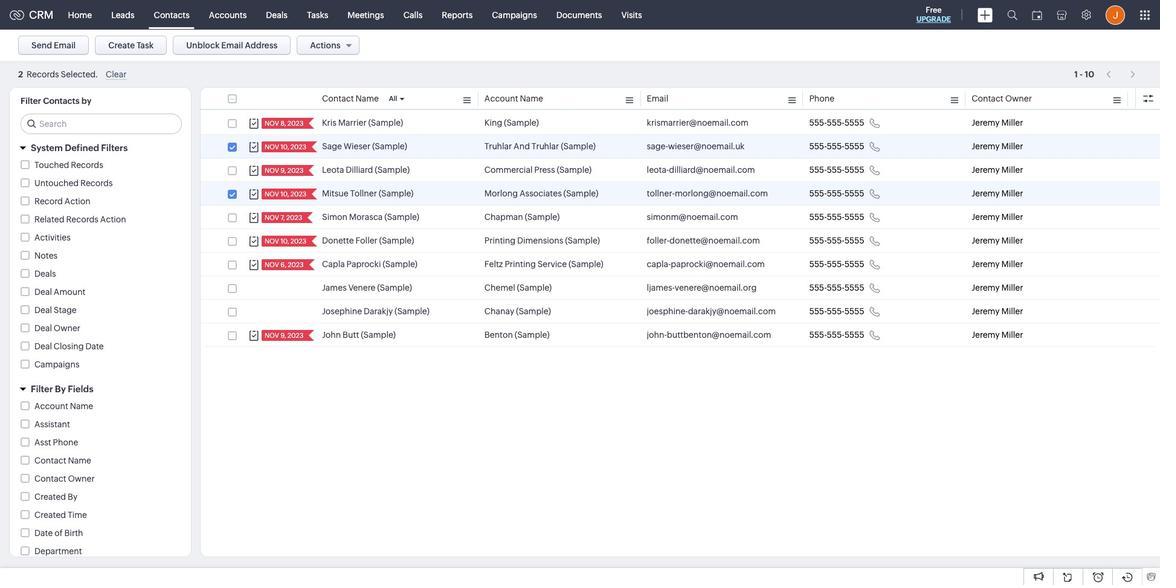 Task type: locate. For each thing, give the bounding box(es) containing it.
3 nov 10, 2023 from the top
[[265, 238, 307, 245]]

2 10, from the top
[[280, 190, 289, 198]]

2023 right 6,
[[288, 261, 304, 268]]

1 vertical spatial nov 10, 2023 link
[[262, 189, 308, 199]]

ljames-venere@noemail.org link
[[647, 282, 757, 294]]

0 vertical spatial created
[[34, 492, 66, 502]]

9 555-555-5555 from the top
[[809, 306, 865, 316]]

0 vertical spatial nov 9, 2023
[[265, 167, 304, 174]]

phone
[[809, 94, 835, 103], [53, 438, 78, 447]]

2023 up nov 7, 2023
[[291, 190, 307, 198]]

account
[[485, 94, 518, 103], [34, 401, 68, 411]]

deal down deal owner
[[34, 341, 52, 351]]

0 vertical spatial printing
[[485, 236, 516, 245]]

10, up nov 7, 2023
[[280, 190, 289, 198]]

miller for donette@noemail.com
[[1002, 236, 1023, 245]]

row group containing kris marrier (sample)
[[201, 111, 1160, 347]]

2 nov 9, 2023 from the top
[[265, 332, 304, 339]]

reports
[[442, 10, 473, 20]]

foller-donette@noemail.com link
[[647, 234, 760, 247]]

nov 9, 2023 link down nov 8, 2023 link
[[262, 165, 305, 176]]

1 created from the top
[[34, 492, 66, 502]]

5 5555 from the top
[[845, 212, 865, 222]]

email for unblock
[[221, 40, 243, 50]]

venere
[[348, 283, 376, 293]]

2023
[[288, 120, 304, 127], [291, 143, 307, 150], [288, 167, 304, 174], [291, 190, 307, 198], [286, 214, 302, 221], [291, 238, 307, 245], [288, 261, 304, 268], [288, 332, 304, 339]]

1 horizontal spatial contact name
[[322, 94, 379, 103]]

records down touched records
[[80, 178, 113, 188]]

truhlar left and
[[485, 141, 512, 151]]

created by
[[34, 492, 78, 502]]

1 vertical spatial nov 9, 2023
[[265, 332, 304, 339]]

miller for darakjy@noemail.com
[[1002, 306, 1023, 316]]

6,
[[280, 261, 286, 268]]

jeremy for dilliard@noemail.com
[[972, 165, 1000, 175]]

2 vertical spatial 10,
[[280, 238, 289, 245]]

records down 'record action'
[[66, 215, 98, 224]]

james venere (sample) link
[[322, 282, 412, 294]]

0 horizontal spatial contact owner
[[34, 474, 95, 483]]

1 horizontal spatial campaigns
[[492, 10, 537, 20]]

(sample) right the wieser
[[372, 141, 407, 151]]

jeremy miller for paprocki@noemail.com
[[972, 259, 1023, 269]]

navigation
[[1101, 65, 1142, 83]]

crm
[[29, 8, 54, 21]]

10, up the nov 6, 2023
[[280, 238, 289, 245]]

3 nov 10, 2023 link from the top
[[262, 236, 308, 247]]

1 5555 from the top
[[845, 118, 865, 128]]

1 horizontal spatial account
[[485, 94, 518, 103]]

(sample) right paprocki
[[383, 259, 418, 269]]

jeremy miller for dilliard@noemail.com
[[972, 165, 1023, 175]]

miller for dilliard@noemail.com
[[1002, 165, 1023, 175]]

records down defined
[[71, 160, 103, 170]]

by left fields
[[55, 384, 66, 394]]

deal up deal stage
[[34, 287, 52, 297]]

10, down nov 8, 2023
[[280, 143, 289, 150]]

2023 down nov 8, 2023
[[291, 143, 307, 150]]

0 vertical spatial by
[[55, 384, 66, 394]]

paprocki@noemail.com
[[671, 259, 765, 269]]

jeremy miller for darakjy@noemail.com
[[972, 306, 1023, 316]]

1 nov 10, 2023 link from the top
[[262, 141, 308, 152]]

buttbenton@noemail.com
[[667, 330, 771, 340]]

0 vertical spatial account name
[[485, 94, 543, 103]]

2 jeremy miller from the top
[[972, 141, 1023, 151]]

email up krismarrier@noemail.com link
[[647, 94, 669, 103]]

nov 9, 2023 for john butt (sample)
[[265, 332, 304, 339]]

(sample) up "service"
[[565, 236, 600, 245]]

king (sample) link
[[485, 117, 539, 129]]

by for filter
[[55, 384, 66, 394]]

james
[[322, 283, 347, 293]]

0 vertical spatial campaigns
[[492, 10, 537, 20]]

0 vertical spatial action
[[65, 196, 91, 206]]

9, left john on the bottom of page
[[280, 332, 286, 339]]

7 miller from the top
[[1002, 259, 1023, 269]]

account name up king (sample) link
[[485, 94, 543, 103]]

7 555-555-5555 from the top
[[809, 259, 865, 269]]

action down untouched records
[[100, 215, 126, 224]]

donette@noemail.com
[[670, 236, 760, 245]]

deals
[[266, 10, 288, 20], [34, 269, 56, 279]]

3 nov from the top
[[265, 167, 279, 174]]

2 nov 10, 2023 from the top
[[265, 190, 307, 198]]

nov inside nov 7, 2023 link
[[265, 214, 279, 221]]

closing
[[54, 341, 84, 351]]

555-555-5555
[[809, 118, 865, 128], [809, 141, 865, 151], [809, 165, 865, 175], [809, 189, 865, 198], [809, 212, 865, 222], [809, 236, 865, 245], [809, 259, 865, 269], [809, 283, 865, 293], [809, 306, 865, 316], [809, 330, 865, 340]]

1 vertical spatial date
[[34, 528, 53, 538]]

sage-wieser@noemail.uk
[[647, 141, 745, 151]]

5 jeremy from the top
[[972, 212, 1000, 222]]

0 vertical spatial phone
[[809, 94, 835, 103]]

0 vertical spatial nov 9, 2023 link
[[262, 165, 305, 176]]

2 555-555-5555 from the top
[[809, 141, 865, 151]]

1 horizontal spatial by
[[68, 492, 78, 502]]

555-555-5555 for venere@noemail.org
[[809, 283, 865, 293]]

nov 10, 2023 link for sage
[[262, 141, 308, 152]]

by
[[81, 96, 91, 106]]

filter down 2
[[21, 96, 41, 106]]

email inside unblock email address button
[[221, 40, 243, 50]]

1 vertical spatial nov 10, 2023
[[265, 190, 307, 198]]

10 555-555-5555 from the top
[[809, 330, 865, 340]]

(sample) down all
[[368, 118, 403, 128]]

1 vertical spatial contact owner
[[34, 474, 95, 483]]

4 miller from the top
[[1002, 189, 1023, 198]]

chapman (sample)
[[485, 212, 560, 222]]

4 5555 from the top
[[845, 189, 865, 198]]

kris marrier (sample)
[[322, 118, 403, 128]]

owner
[[1005, 94, 1032, 103], [54, 323, 80, 333], [68, 474, 95, 483]]

(sample) right the dilliard
[[375, 165, 410, 175]]

account up assistant
[[34, 401, 68, 411]]

nov 10, 2023 link for donette
[[262, 236, 308, 247]]

campaigns right reports link
[[492, 10, 537, 20]]

account up king
[[485, 94, 518, 103]]

1 555-555-5555 from the top
[[809, 118, 865, 128]]

0 horizontal spatial truhlar
[[485, 141, 512, 151]]

0 vertical spatial records
[[71, 160, 103, 170]]

2 miller from the top
[[1002, 141, 1023, 151]]

deals up address
[[266, 10, 288, 20]]

555-555-5555 for wieser@noemail.uk
[[809, 141, 865, 151]]

email left address
[[221, 40, 243, 50]]

leota-dilliard@noemail.com link
[[647, 164, 755, 176]]

nov for leota dilliard (sample)
[[265, 167, 279, 174]]

jeremy miller
[[972, 118, 1023, 128], [972, 141, 1023, 151], [972, 165, 1023, 175], [972, 189, 1023, 198], [972, 212, 1023, 222], [972, 236, 1023, 245], [972, 259, 1023, 269], [972, 283, 1023, 293], [972, 306, 1023, 316], [972, 330, 1023, 340]]

email inside send email button
[[54, 40, 76, 50]]

jeremy for venere@noemail.org
[[972, 283, 1000, 293]]

2 vertical spatial nov 10, 2023 link
[[262, 236, 308, 247]]

9 jeremy miller from the top
[[972, 306, 1023, 316]]

campaigns down closing
[[34, 360, 79, 369]]

2023 left john on the bottom of page
[[288, 332, 304, 339]]

nov 8, 2023
[[265, 120, 304, 127]]

1 vertical spatial records
[[80, 178, 113, 188]]

1 vertical spatial deals
[[34, 269, 56, 279]]

calls
[[404, 10, 423, 20]]

capla
[[322, 259, 345, 269]]

5555 for darakjy@noemail.com
[[845, 306, 865, 316]]

2023 left leota at top left
[[288, 167, 304, 174]]

9 jeremy from the top
[[972, 306, 1000, 316]]

jeremy for donette@noemail.com
[[972, 236, 1000, 245]]

555-555-5555 for dilliard@noemail.com
[[809, 165, 865, 175]]

7 5555 from the top
[[845, 259, 865, 269]]

truhlar and truhlar (sample)
[[485, 141, 596, 151]]

2023 right the 7,
[[286, 214, 302, 221]]

2 9, from the top
[[280, 332, 286, 339]]

(sample) up the "darakjy"
[[377, 283, 412, 293]]

1
[[1074, 69, 1078, 79]]

9, for john
[[280, 332, 286, 339]]

deals down notes at the left
[[34, 269, 56, 279]]

capla paprocki (sample) link
[[322, 258, 418, 270]]

deal down deal stage
[[34, 323, 52, 333]]

profile image
[[1106, 5, 1125, 24]]

miller for morlong@noemail.com
[[1002, 189, 1023, 198]]

press
[[534, 165, 555, 175]]

1 9, from the top
[[280, 167, 286, 174]]

0 vertical spatial nov 10, 2023 link
[[262, 141, 308, 152]]

7,
[[280, 214, 285, 221]]

0 vertical spatial deals
[[266, 10, 288, 20]]

0 vertical spatial date
[[85, 341, 104, 351]]

10 miller from the top
[[1002, 330, 1023, 340]]

filter up assistant
[[31, 384, 53, 394]]

10 jeremy from the top
[[972, 330, 1000, 340]]

0 horizontal spatial phone
[[53, 438, 78, 447]]

6 nov from the top
[[265, 238, 279, 245]]

nov for sage wieser (sample)
[[265, 143, 279, 150]]

5 nov from the top
[[265, 214, 279, 221]]

row group
[[201, 111, 1160, 347]]

1 vertical spatial filter
[[31, 384, 53, 394]]

morlong associates (sample)
[[485, 189, 598, 198]]

(sample) right "service"
[[569, 259, 604, 269]]

filter for filter by fields
[[31, 384, 53, 394]]

email right the send
[[54, 40, 76, 50]]

2023 for kris
[[288, 120, 304, 127]]

2023 right 8,
[[288, 120, 304, 127]]

contacts up unblock
[[154, 10, 190, 20]]

1 horizontal spatial truhlar
[[532, 141, 559, 151]]

related
[[34, 215, 64, 224]]

4 555-555-5555 from the top
[[809, 189, 865, 198]]

5555 for donette@noemail.com
[[845, 236, 865, 245]]

0 horizontal spatial contact name
[[34, 456, 91, 465]]

1 horizontal spatial account name
[[485, 94, 543, 103]]

truhlar up press
[[532, 141, 559, 151]]

6 jeremy miller from the top
[[972, 236, 1023, 245]]

7 nov from the top
[[265, 261, 279, 268]]

1 horizontal spatial date
[[85, 341, 104, 351]]

contacts left by
[[43, 96, 80, 106]]

9, down 8,
[[280, 167, 286, 174]]

date right closing
[[85, 341, 104, 351]]

1 vertical spatial account name
[[34, 401, 93, 411]]

created up created time
[[34, 492, 66, 502]]

10 jeremy miller from the top
[[972, 330, 1023, 340]]

name up king (sample) link
[[520, 94, 543, 103]]

dimensions
[[517, 236, 564, 245]]

system defined filters button
[[10, 137, 191, 158]]

5 jeremy miller from the top
[[972, 212, 1023, 222]]

nov 10, 2023
[[265, 143, 307, 150], [265, 190, 307, 198], [265, 238, 307, 245]]

nov 10, 2023 link up the nov 6, 2023
[[262, 236, 308, 247]]

date of birth
[[34, 528, 83, 538]]

tollner-
[[647, 189, 675, 198]]

created for created by
[[34, 492, 66, 502]]

(sample) right press
[[557, 165, 592, 175]]

1 vertical spatial contact name
[[34, 456, 91, 465]]

calls link
[[394, 0, 432, 29]]

nov 9, 2023 link left john on the bottom of page
[[262, 330, 305, 341]]

campaigns
[[492, 10, 537, 20], [34, 360, 79, 369]]

action up the related records action
[[65, 196, 91, 206]]

contact
[[322, 94, 354, 103], [972, 94, 1004, 103], [34, 456, 66, 465], [34, 474, 66, 483]]

9 miller from the top
[[1002, 306, 1023, 316]]

send email
[[31, 40, 76, 50]]

nov for mitsue tollner (sample)
[[265, 190, 279, 198]]

miller
[[1002, 118, 1023, 128], [1002, 141, 1023, 151], [1002, 165, 1023, 175], [1002, 189, 1023, 198], [1002, 212, 1023, 222], [1002, 236, 1023, 245], [1002, 259, 1023, 269], [1002, 283, 1023, 293], [1002, 306, 1023, 316], [1002, 330, 1023, 340]]

0 vertical spatial nov 10, 2023
[[265, 143, 307, 150]]

6 555-555-5555 from the top
[[809, 236, 865, 245]]

1 vertical spatial 10,
[[280, 190, 289, 198]]

2 nov 9, 2023 link from the top
[[262, 330, 305, 341]]

1 horizontal spatial deals
[[266, 10, 288, 20]]

(sample) up and
[[504, 118, 539, 128]]

0 horizontal spatial action
[[65, 196, 91, 206]]

deal owner
[[34, 323, 80, 333]]

jeremy
[[972, 118, 1000, 128], [972, 141, 1000, 151], [972, 165, 1000, 175], [972, 189, 1000, 198], [972, 212, 1000, 222], [972, 236, 1000, 245], [972, 259, 1000, 269], [972, 283, 1000, 293], [972, 306, 1000, 316], [972, 330, 1000, 340]]

1 vertical spatial created
[[34, 510, 66, 520]]

0 horizontal spatial contacts
[[43, 96, 80, 106]]

josephine darakjy (sample) link
[[322, 305, 430, 317]]

1 vertical spatial by
[[68, 492, 78, 502]]

printing dimensions (sample) link
[[485, 234, 600, 247]]

1 vertical spatial 9,
[[280, 332, 286, 339]]

0 horizontal spatial campaigns
[[34, 360, 79, 369]]

1 nov 9, 2023 from the top
[[265, 167, 304, 174]]

1 vertical spatial printing
[[505, 259, 536, 269]]

3 deal from the top
[[34, 323, 52, 333]]

1 horizontal spatial contacts
[[154, 10, 190, 20]]

1 vertical spatial account
[[34, 401, 68, 411]]

nov
[[265, 120, 279, 127], [265, 143, 279, 150], [265, 167, 279, 174], [265, 190, 279, 198], [265, 214, 279, 221], [265, 238, 279, 245], [265, 261, 279, 268], [265, 332, 279, 339]]

4 jeremy miller from the top
[[972, 189, 1023, 198]]

1 nov 10, 2023 from the top
[[265, 143, 307, 150]]

9, for leota
[[280, 167, 286, 174]]

6 5555 from the top
[[845, 236, 865, 245]]

9 5555 from the top
[[845, 306, 865, 316]]

3 555-555-5555 from the top
[[809, 165, 865, 175]]

jeremy for paprocki@noemail.com
[[972, 259, 1000, 269]]

printing up chemel (sample)
[[505, 259, 536, 269]]

truhlar
[[485, 141, 512, 151], [532, 141, 559, 151]]

profile element
[[1099, 0, 1133, 29]]

by inside filter by fields "dropdown button"
[[55, 384, 66, 394]]

miller for wieser@noemail.uk
[[1002, 141, 1023, 151]]

touched
[[34, 160, 69, 170]]

printing down chapman
[[485, 236, 516, 245]]

10 5555 from the top
[[845, 330, 865, 340]]

account name down filter by fields
[[34, 401, 93, 411]]

search image
[[1007, 10, 1018, 20]]

1 horizontal spatial email
[[221, 40, 243, 50]]

2 truhlar from the left
[[532, 141, 559, 151]]

1 horizontal spatial action
[[100, 215, 126, 224]]

3 10, from the top
[[280, 238, 289, 245]]

amount
[[54, 287, 86, 297]]

5555
[[845, 118, 865, 128], [845, 141, 865, 151], [845, 165, 865, 175], [845, 189, 865, 198], [845, 212, 865, 222], [845, 236, 865, 245], [845, 259, 865, 269], [845, 283, 865, 293], [845, 306, 865, 316], [845, 330, 865, 340]]

0 horizontal spatial by
[[55, 384, 66, 394]]

chemel (sample)
[[485, 283, 552, 293]]

2 nov 10, 2023 link from the top
[[262, 189, 308, 199]]

0 horizontal spatial deals
[[34, 269, 56, 279]]

date left the of
[[34, 528, 53, 538]]

1 vertical spatial campaigns
[[34, 360, 79, 369]]

0 vertical spatial filter
[[21, 96, 41, 106]]

nov for simon morasca (sample)
[[265, 214, 279, 221]]

1 horizontal spatial contact owner
[[972, 94, 1032, 103]]

0 vertical spatial 9,
[[280, 167, 286, 174]]

6 jeremy from the top
[[972, 236, 1000, 245]]

contact name up marrier
[[322, 94, 379, 103]]

7 jeremy miller from the top
[[972, 259, 1023, 269]]

nov 9, 2023 left john on the bottom of page
[[265, 332, 304, 339]]

7 jeremy from the top
[[972, 259, 1000, 269]]

0 horizontal spatial email
[[54, 40, 76, 50]]

deal left stage
[[34, 305, 52, 315]]

nov 10, 2023 link down nov 8, 2023
[[262, 141, 308, 152]]

and
[[514, 141, 530, 151]]

commercial
[[485, 165, 533, 175]]

nov 10, 2023 up the nov 6, 2023
[[265, 238, 307, 245]]

2 nov from the top
[[265, 143, 279, 150]]

10, for mitsue
[[280, 190, 289, 198]]

0 vertical spatial 10,
[[280, 143, 289, 150]]

nov inside nov 8, 2023 link
[[265, 120, 279, 127]]

filter contacts by
[[21, 96, 91, 106]]

paprocki
[[347, 259, 381, 269]]

1 vertical spatial nov 9, 2023 link
[[262, 330, 305, 341]]

nov 7, 2023 link
[[262, 212, 304, 223]]

3 jeremy miller from the top
[[972, 165, 1023, 175]]

contact name down asst phone
[[34, 456, 91, 465]]

4 nov from the top
[[265, 190, 279, 198]]

2 records selected.
[[18, 70, 98, 79]]

nov inside nov 6, 2023 link
[[265, 261, 279, 268]]

department
[[34, 546, 82, 556]]

filter inside "dropdown button"
[[31, 384, 53, 394]]

dilliard@noemail.com
[[669, 165, 755, 175]]

5555 for morlong@noemail.com
[[845, 189, 865, 198]]

1 vertical spatial action
[[100, 215, 126, 224]]

0 vertical spatial contact name
[[322, 94, 379, 103]]

1 nov from the top
[[265, 120, 279, 127]]

2 horizontal spatial email
[[647, 94, 669, 103]]

1 vertical spatial contacts
[[43, 96, 80, 106]]

8 5555 from the top
[[845, 283, 865, 293]]

records for touched
[[71, 160, 103, 170]]

8 nov from the top
[[265, 332, 279, 339]]

nov 10, 2023 down nov 8, 2023
[[265, 143, 307, 150]]

kris
[[322, 118, 337, 128]]

2023 up the nov 6, 2023
[[291, 238, 307, 245]]

8 miller from the top
[[1002, 283, 1023, 293]]

(sample) right the "darakjy"
[[395, 306, 430, 316]]

deal closing date
[[34, 341, 104, 351]]

leota dilliard (sample)
[[322, 165, 410, 175]]

555-555-5555 for donette@noemail.com
[[809, 236, 865, 245]]

create menu image
[[978, 8, 993, 22]]

all
[[389, 95, 397, 102]]

king (sample)
[[485, 118, 539, 128]]

nov 10, 2023 up nov 7, 2023
[[265, 190, 307, 198]]

6 miller from the top
[[1002, 236, 1023, 245]]

(sample) right morasca
[[384, 212, 419, 222]]

3 jeremy from the top
[[972, 165, 1000, 175]]

4 jeremy from the top
[[972, 189, 1000, 198]]

nov 10, 2023 for mitsue tollner (sample)
[[265, 190, 307, 198]]

2 jeremy from the top
[[972, 141, 1000, 151]]

commercial press (sample)
[[485, 165, 592, 175]]

nov for kris marrier (sample)
[[265, 120, 279, 127]]

1 10, from the top
[[280, 143, 289, 150]]

2 created from the top
[[34, 510, 66, 520]]

1 vertical spatial owner
[[54, 323, 80, 333]]

2 5555 from the top
[[845, 141, 865, 151]]

2023 for mitsue
[[291, 190, 307, 198]]

2 deal from the top
[[34, 305, 52, 315]]

name down asst phone
[[68, 456, 91, 465]]

4 deal from the top
[[34, 341, 52, 351]]

nov 10, 2023 link up nov 7, 2023
[[262, 189, 308, 199]]

0 vertical spatial account
[[485, 94, 518, 103]]

2
[[18, 70, 23, 79]]

john-buttbenton@noemail.com
[[647, 330, 771, 340]]

8 jeremy miller from the top
[[972, 283, 1023, 293]]

8 jeremy from the top
[[972, 283, 1000, 293]]

filters
[[101, 143, 128, 153]]

555-555-5555 for paprocki@noemail.com
[[809, 259, 865, 269]]

by up time
[[68, 492, 78, 502]]

benton (sample)
[[485, 330, 550, 340]]

created down the created by
[[34, 510, 66, 520]]

1 nov 9, 2023 link from the top
[[262, 165, 305, 176]]

nov 9, 2023 down nov 8, 2023
[[265, 167, 304, 174]]

8 555-555-5555 from the top
[[809, 283, 865, 293]]

dilliard
[[346, 165, 373, 175]]

leads link
[[102, 0, 144, 29]]

3 miller from the top
[[1002, 165, 1023, 175]]

2 vertical spatial records
[[66, 215, 98, 224]]

3 5555 from the top
[[845, 165, 865, 175]]

1 deal from the top
[[34, 287, 52, 297]]

2 vertical spatial nov 10, 2023
[[265, 238, 307, 245]]



Task type: describe. For each thing, give the bounding box(es) containing it.
chapman
[[485, 212, 523, 222]]

tollner-morlong@noemail.com
[[647, 189, 768, 198]]

0 vertical spatial contacts
[[154, 10, 190, 20]]

feltz printing service (sample)
[[485, 259, 604, 269]]

miller for buttbenton@noemail.com
[[1002, 330, 1023, 340]]

joesphine-
[[647, 306, 688, 316]]

tasks link
[[297, 0, 338, 29]]

touched records
[[34, 160, 103, 170]]

(sample) down chemel (sample) link
[[516, 306, 551, 316]]

documents
[[556, 10, 602, 20]]

1 - 10
[[1074, 69, 1095, 79]]

(sample) down feltz printing service (sample) link
[[517, 283, 552, 293]]

leota
[[322, 165, 344, 175]]

5555 for dilliard@noemail.com
[[845, 165, 865, 175]]

(sample) down chanay (sample) link in the left bottom of the page
[[515, 330, 550, 340]]

crm link
[[10, 8, 54, 21]]

Search text field
[[21, 114, 181, 134]]

email for send
[[54, 40, 76, 50]]

send email button
[[18, 36, 89, 55]]

nov 6, 2023 link
[[262, 259, 305, 270]]

deal for deal stage
[[34, 305, 52, 315]]

jeremy miller for morlong@noemail.com
[[972, 189, 1023, 198]]

(sample) down the "darakjy"
[[361, 330, 396, 340]]

clear
[[106, 70, 127, 79]]

leota-dilliard@noemail.com
[[647, 165, 755, 175]]

wieser
[[344, 141, 371, 151]]

simon morasca (sample)
[[322, 212, 419, 222]]

chemel
[[485, 283, 515, 293]]

venere@noemail.org
[[675, 283, 757, 293]]

mitsue tollner (sample)
[[322, 189, 414, 198]]

untouched
[[34, 178, 79, 188]]

nov for capla paprocki (sample)
[[265, 261, 279, 268]]

john butt (sample)
[[322, 330, 396, 340]]

activities
[[34, 233, 71, 242]]

records for untouched
[[80, 178, 113, 188]]

fields
[[68, 384, 93, 394]]

nov 10, 2023 link for mitsue
[[262, 189, 308, 199]]

nov 10, 2023 for donette foller (sample)
[[265, 238, 307, 245]]

10, for sage
[[280, 143, 289, 150]]

5 miller from the top
[[1002, 212, 1023, 222]]

1 miller from the top
[[1002, 118, 1023, 128]]

krismarrier@noemail.com link
[[647, 117, 749, 129]]

name down fields
[[70, 401, 93, 411]]

(sample) right "foller"
[[379, 236, 414, 245]]

darakjy@noemail.com
[[688, 306, 776, 316]]

nov 8, 2023 link
[[262, 118, 305, 129]]

0 horizontal spatial account
[[34, 401, 68, 411]]

create menu element
[[971, 0, 1000, 29]]

simon morasca (sample) link
[[322, 211, 419, 223]]

deal for deal owner
[[34, 323, 52, 333]]

records for related
[[66, 215, 98, 224]]

untouched records
[[34, 178, 113, 188]]

miller for venere@noemail.org
[[1002, 283, 1023, 293]]

ljames-venere@noemail.org
[[647, 283, 757, 293]]

2023 for donette
[[291, 238, 307, 245]]

visits link
[[612, 0, 652, 29]]

records
[[27, 70, 59, 79]]

555-555-5555 for darakjy@noemail.com
[[809, 306, 865, 316]]

leads
[[111, 10, 135, 20]]

capla-paprocki@noemail.com
[[647, 259, 765, 269]]

campaigns inside "link"
[[492, 10, 537, 20]]

create task button
[[95, 36, 167, 55]]

actions
[[310, 40, 341, 50]]

name up kris marrier (sample)
[[356, 94, 379, 103]]

deal stage
[[34, 305, 77, 315]]

filter for filter contacts by
[[21, 96, 41, 106]]

jeremy for morlong@noemail.com
[[972, 189, 1000, 198]]

home
[[68, 10, 92, 20]]

chanay
[[485, 306, 514, 316]]

joesphine-darakjy@noemail.com
[[647, 306, 776, 316]]

search element
[[1000, 0, 1025, 30]]

10
[[1085, 69, 1095, 79]]

defined
[[65, 143, 99, 153]]

ljames-
[[647, 283, 675, 293]]

5555 for venere@noemail.org
[[845, 283, 865, 293]]

jeremy for buttbenton@noemail.com
[[972, 330, 1000, 340]]

system
[[31, 143, 63, 153]]

chanay (sample) link
[[485, 305, 551, 317]]

chapman (sample) link
[[485, 211, 560, 223]]

unblock
[[186, 40, 220, 50]]

2023 for simon
[[286, 214, 302, 221]]

0 vertical spatial owner
[[1005, 94, 1032, 103]]

benton
[[485, 330, 513, 340]]

morasca
[[349, 212, 383, 222]]

1 jeremy miller from the top
[[972, 118, 1023, 128]]

10, for donette
[[280, 238, 289, 245]]

1 vertical spatial phone
[[53, 438, 78, 447]]

jeremy miller for donette@noemail.com
[[972, 236, 1023, 245]]

nov for donette foller (sample)
[[265, 238, 279, 245]]

deal for deal closing date
[[34, 341, 52, 351]]

james venere (sample)
[[322, 283, 412, 293]]

morlong@noemail.com
[[675, 189, 768, 198]]

foller-
[[647, 236, 670, 245]]

accounts link
[[199, 0, 256, 29]]

(sample) right associates
[[564, 189, 598, 198]]

0 vertical spatial contact owner
[[972, 94, 1032, 103]]

record
[[34, 196, 63, 206]]

simon
[[322, 212, 347, 222]]

miller for paprocki@noemail.com
[[1002, 259, 1023, 269]]

associates
[[520, 189, 562, 198]]

0 horizontal spatial date
[[34, 528, 53, 538]]

jeremy for wieser@noemail.uk
[[972, 141, 1000, 151]]

notes
[[34, 251, 58, 260]]

2023 for john
[[288, 332, 304, 339]]

jeremy miller for venere@noemail.org
[[972, 283, 1023, 293]]

nov for john butt (sample)
[[265, 332, 279, 339]]

accounts
[[209, 10, 247, 20]]

jeremy miller for wieser@noemail.uk
[[972, 141, 1023, 151]]

free
[[926, 5, 942, 15]]

deal for deal amount
[[34, 287, 52, 297]]

2023 for sage
[[291, 143, 307, 150]]

chemel (sample) link
[[485, 282, 552, 294]]

jeremy miller for buttbenton@noemail.com
[[972, 330, 1023, 340]]

nov 7, 2023
[[265, 214, 302, 221]]

mitsue
[[322, 189, 348, 198]]

feltz
[[485, 259, 503, 269]]

leota-
[[647, 165, 669, 175]]

created time
[[34, 510, 87, 520]]

5555 for buttbenton@noemail.com
[[845, 330, 865, 340]]

2 vertical spatial owner
[[68, 474, 95, 483]]

josephine
[[322, 306, 362, 316]]

birth
[[64, 528, 83, 538]]

8,
[[280, 120, 286, 127]]

-
[[1080, 69, 1083, 79]]

nov 9, 2023 link for john
[[262, 330, 305, 341]]

sage-wieser@noemail.uk link
[[647, 140, 745, 152]]

(sample) up commercial press (sample) link
[[561, 141, 596, 151]]

5 555-555-5555 from the top
[[809, 212, 865, 222]]

task
[[137, 40, 154, 50]]

selected.
[[61, 70, 98, 79]]

capla-paprocki@noemail.com link
[[647, 258, 765, 270]]

jeremy for darakjy@noemail.com
[[972, 306, 1000, 316]]

logo image
[[10, 10, 24, 20]]

upgrade
[[917, 15, 951, 24]]

campaigns link
[[482, 0, 547, 29]]

by for created
[[68, 492, 78, 502]]

1 horizontal spatial phone
[[809, 94, 835, 103]]

created for created time
[[34, 510, 66, 520]]

0 horizontal spatial account name
[[34, 401, 93, 411]]

create
[[108, 40, 135, 50]]

of
[[54, 528, 63, 538]]

tollner
[[350, 189, 377, 198]]

555-555-5555 for morlong@noemail.com
[[809, 189, 865, 198]]

joesphine-darakjy@noemail.com link
[[647, 305, 776, 317]]

555-555-5555 for buttbenton@noemail.com
[[809, 330, 865, 340]]

darakjy
[[364, 306, 393, 316]]

2023 for capla
[[288, 261, 304, 268]]

calendar image
[[1032, 10, 1042, 20]]

(sample) right tollner
[[379, 189, 414, 198]]

nov 9, 2023 link for leota
[[262, 165, 305, 176]]

address
[[245, 40, 278, 50]]

5555 for paprocki@noemail.com
[[845, 259, 865, 269]]

1 truhlar from the left
[[485, 141, 512, 151]]

nov 10, 2023 for sage wieser (sample)
[[265, 143, 307, 150]]

simonm@noemail.com
[[647, 212, 738, 222]]

filter by fields
[[31, 384, 93, 394]]

1 jeremy from the top
[[972, 118, 1000, 128]]

5555 for wieser@noemail.uk
[[845, 141, 865, 151]]

2023 for leota
[[288, 167, 304, 174]]

(sample) up printing dimensions (sample)
[[525, 212, 560, 222]]

meetings link
[[338, 0, 394, 29]]

deals inside deals link
[[266, 10, 288, 20]]

nov 9, 2023 for leota dilliard (sample)
[[265, 167, 304, 174]]



Task type: vqa. For each thing, say whether or not it's contained in the screenshot.
eighth Nov from the bottom of the page
yes



